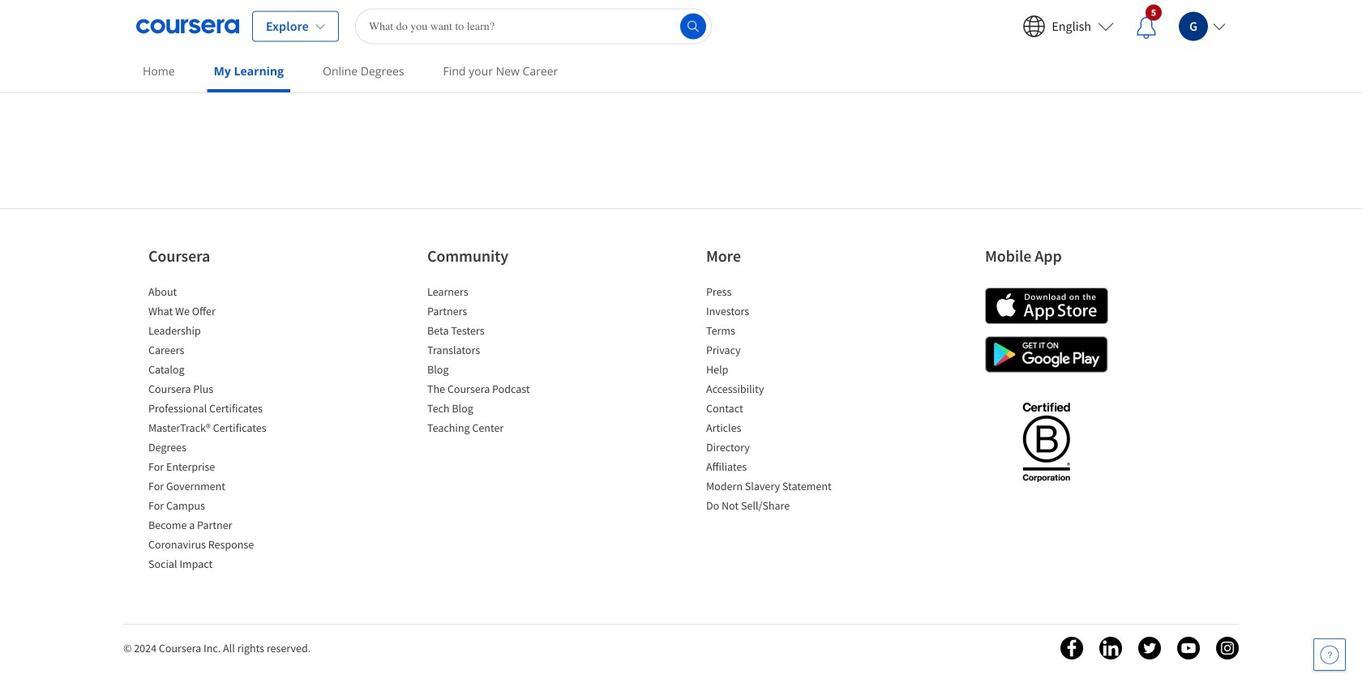 Task type: locate. For each thing, give the bounding box(es) containing it.
download on the app store image
[[985, 288, 1109, 324]]

coursera facebook image
[[1061, 637, 1084, 660]]

None search field
[[355, 9, 712, 44]]

tab panel
[[136, 0, 1226, 182]]

What do you want to learn? text field
[[355, 9, 712, 44]]

coursera instagram image
[[1217, 637, 1239, 660]]

list item
[[148, 284, 286, 303], [427, 284, 565, 303], [706, 284, 844, 303], [148, 303, 286, 323], [427, 303, 565, 323], [706, 303, 844, 323], [148, 323, 286, 342], [427, 323, 565, 342], [706, 323, 844, 342], [148, 342, 286, 362], [427, 342, 565, 362], [706, 342, 844, 362], [148, 362, 286, 381], [427, 362, 565, 381], [706, 362, 844, 381], [148, 381, 286, 401], [427, 381, 565, 401], [706, 381, 844, 401], [148, 401, 286, 420], [427, 401, 565, 420], [706, 401, 844, 420], [148, 420, 286, 440], [427, 420, 565, 440], [706, 420, 844, 440], [148, 440, 286, 459], [706, 440, 844, 459], [148, 459, 286, 479], [706, 459, 844, 479], [148, 479, 286, 498], [706, 479, 844, 498], [148, 498, 286, 517], [706, 498, 844, 517], [148, 517, 286, 537], [148, 537, 286, 556], [148, 556, 286, 576]]

get it on google play image
[[985, 337, 1109, 373]]

list
[[148, 284, 286, 576], [427, 284, 565, 440], [706, 284, 844, 517]]

0 horizontal spatial list
[[148, 284, 286, 576]]

coursera twitter image
[[1139, 637, 1161, 660]]

1 horizontal spatial list
[[427, 284, 565, 440]]

2 horizontal spatial list
[[706, 284, 844, 517]]



Task type: vqa. For each thing, say whether or not it's contained in the screenshot.
List
yes



Task type: describe. For each thing, give the bounding box(es) containing it.
help center image
[[1320, 646, 1340, 665]]

logo of certified b corporation image
[[1013, 393, 1080, 491]]

coursera youtube image
[[1178, 637, 1200, 660]]

2 list from the left
[[427, 284, 565, 440]]

coursera linkedin image
[[1100, 637, 1123, 660]]

1 list from the left
[[148, 284, 286, 576]]

3 list from the left
[[706, 284, 844, 517]]

coursera image
[[136, 13, 239, 39]]



